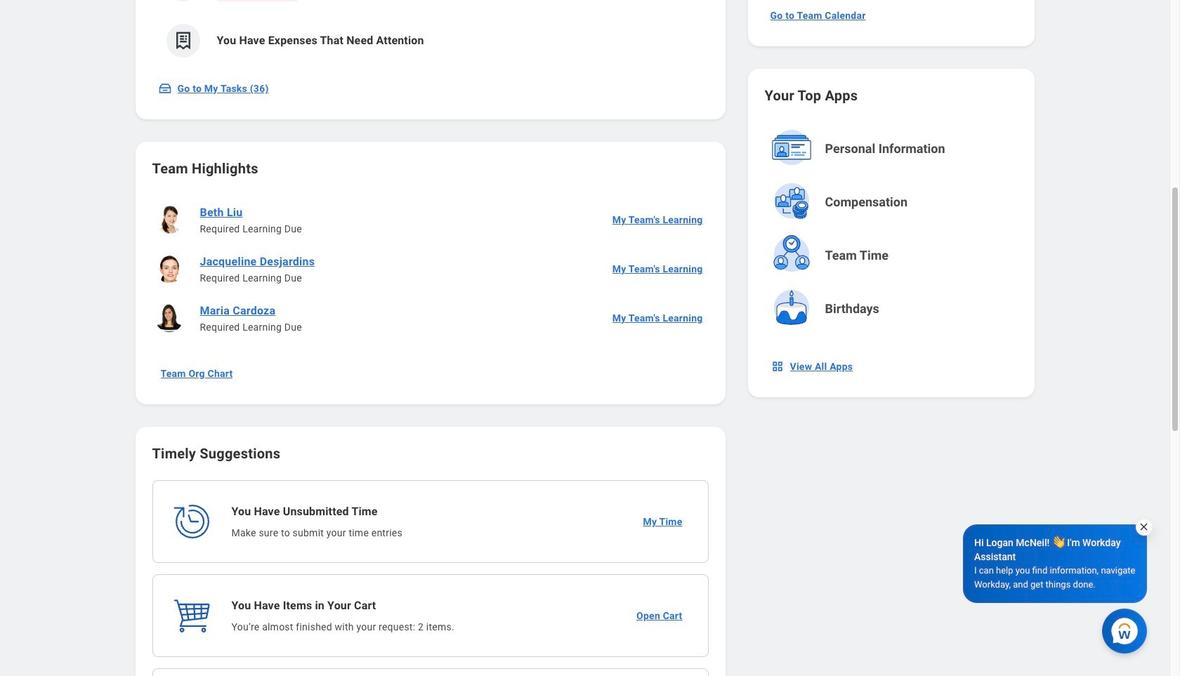 Task type: vqa. For each thing, say whether or not it's contained in the screenshot.
book open Image
no



Task type: describe. For each thing, give the bounding box(es) containing it.
inbox image
[[158, 82, 172, 96]]

x image
[[1139, 522, 1150, 533]]

dashboard expenses image
[[173, 30, 194, 51]]

2 list from the top
[[152, 195, 709, 343]]



Task type: locate. For each thing, give the bounding box(es) containing it.
0 vertical spatial list
[[152, 0, 709, 69]]

list
[[152, 0, 709, 69], [152, 195, 709, 343]]

1 vertical spatial list
[[152, 195, 709, 343]]

nbox image
[[771, 360, 785, 374]]

1 list from the top
[[152, 0, 709, 69]]



